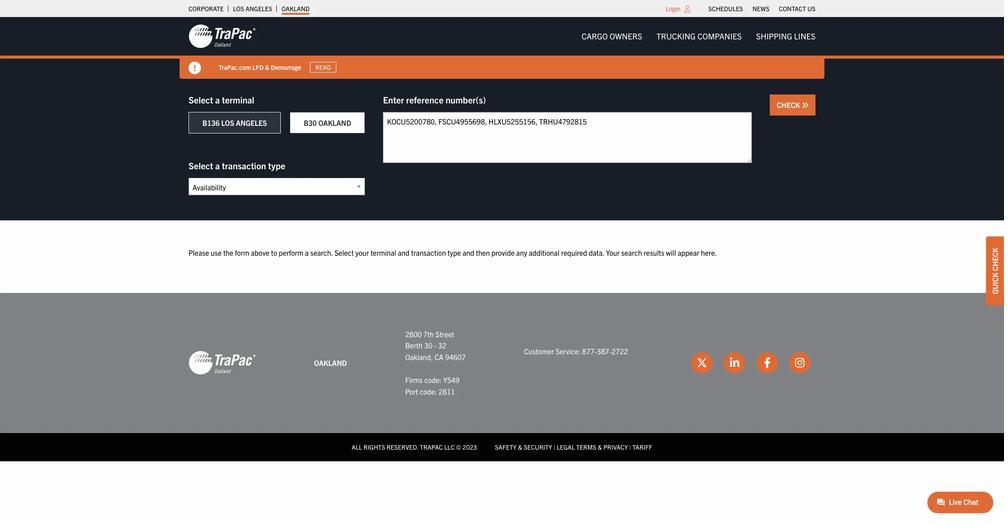 Task type: locate. For each thing, give the bounding box(es) containing it.
94607
[[445, 353, 466, 362]]

0 vertical spatial menu bar
[[704, 2, 821, 15]]

0 horizontal spatial terminal
[[222, 94, 254, 105]]

1 vertical spatial type
[[448, 248, 461, 257]]

provide
[[492, 248, 515, 257]]

0 horizontal spatial |
[[554, 443, 556, 451]]

los right b136
[[221, 118, 234, 127]]

ca
[[435, 353, 444, 362]]

1 vertical spatial select
[[189, 160, 213, 171]]

menu bar down light image
[[575, 27, 823, 45]]

1 vertical spatial menu bar
[[575, 27, 823, 45]]

los
[[233, 4, 244, 13], [221, 118, 234, 127]]

cargo owners
[[582, 31, 643, 41]]

check inside 'link'
[[991, 248, 1000, 271]]

firms
[[406, 376, 423, 384]]

los angeles link
[[233, 2, 272, 15]]

0 vertical spatial angeles
[[246, 4, 272, 13]]

trucking
[[657, 31, 696, 41]]

2 and from the left
[[463, 248, 475, 257]]

©
[[456, 443, 461, 451]]

search
[[622, 248, 642, 257]]

| left tariff "link"
[[630, 443, 631, 451]]

angeles down select a terminal at the top left of the page
[[236, 118, 267, 127]]

additional
[[529, 248, 560, 257]]

will
[[666, 248, 676, 257]]

2722
[[612, 347, 628, 356]]

0 vertical spatial oakland image
[[189, 24, 256, 49]]

trucking companies link
[[650, 27, 749, 45]]

code: right port at the left bottom of page
[[420, 387, 437, 396]]

menu bar
[[704, 2, 821, 15], [575, 27, 823, 45]]

0 vertical spatial select
[[189, 94, 213, 105]]

street
[[436, 330, 454, 339]]

1 horizontal spatial terminal
[[371, 248, 396, 257]]

safety & security link
[[495, 443, 553, 451]]

enter reference number(s)
[[383, 94, 486, 105]]

387-
[[597, 347, 612, 356]]

& right safety on the bottom
[[518, 443, 523, 451]]

select up b136
[[189, 94, 213, 105]]

32
[[438, 341, 447, 350]]

and left then
[[463, 248, 475, 257]]

menu bar containing schedules
[[704, 2, 821, 15]]

2 | from the left
[[630, 443, 631, 451]]

please use the form above to perform a search. select your terminal and transaction type and then provide any additional required data. your search results will appear here.
[[189, 248, 717, 257]]

reference
[[406, 94, 444, 105]]

demurrage
[[271, 63, 302, 71]]

check
[[777, 100, 802, 109], [991, 248, 1000, 271]]

oakland
[[282, 4, 310, 13], [319, 118, 351, 127], [314, 358, 347, 367]]

terminal
[[222, 94, 254, 105], [371, 248, 396, 257]]

1 | from the left
[[554, 443, 556, 451]]

los right corporate
[[233, 4, 244, 13]]

check button
[[770, 95, 816, 116]]

y549
[[443, 376, 460, 384]]

0 vertical spatial transaction
[[222, 160, 266, 171]]

transaction
[[222, 160, 266, 171], [411, 248, 446, 257]]

and right your
[[398, 248, 410, 257]]

2 vertical spatial a
[[305, 248, 309, 257]]

1 vertical spatial terminal
[[371, 248, 396, 257]]

& right the lfd
[[265, 63, 270, 71]]

terminal right your
[[371, 248, 396, 257]]

owners
[[610, 31, 643, 41]]

all
[[352, 443, 362, 451]]

1 horizontal spatial check
[[991, 248, 1000, 271]]

select
[[189, 94, 213, 105], [189, 160, 213, 171], [335, 248, 354, 257]]

a
[[215, 94, 220, 105], [215, 160, 220, 171], [305, 248, 309, 257]]

read link
[[310, 62, 337, 73]]

1 vertical spatial check
[[991, 248, 1000, 271]]

oakland,
[[406, 353, 433, 362]]

2800
[[406, 330, 422, 339]]

menu bar up shipping
[[704, 2, 821, 15]]

safety & security | legal terms & privacy | tariff
[[495, 443, 653, 451]]

0 horizontal spatial transaction
[[222, 160, 266, 171]]

shipping lines link
[[749, 27, 823, 45]]

select down b136
[[189, 160, 213, 171]]

firms code:  y549 port code:  2811
[[406, 376, 460, 396]]

b136 los angeles
[[203, 118, 267, 127]]

menu bar containing cargo owners
[[575, 27, 823, 45]]

solid image
[[802, 102, 809, 109]]

& right terms
[[598, 443, 602, 451]]

a down b136
[[215, 160, 220, 171]]

b136
[[203, 118, 220, 127]]

0 horizontal spatial check
[[777, 100, 802, 109]]

1 vertical spatial code:
[[420, 387, 437, 396]]

1 vertical spatial los
[[221, 118, 234, 127]]

banner
[[0, 17, 1005, 79]]

select left your
[[335, 248, 354, 257]]

tariff link
[[633, 443, 653, 451]]

1 vertical spatial oakland image
[[189, 351, 256, 376]]

select for select a transaction type
[[189, 160, 213, 171]]

877-
[[583, 347, 597, 356]]

1 horizontal spatial |
[[630, 443, 631, 451]]

schedules
[[709, 4, 744, 13]]

0 vertical spatial check
[[777, 100, 802, 109]]

0 vertical spatial type
[[268, 160, 286, 171]]

oakland link
[[282, 2, 310, 15]]

trucking companies
[[657, 31, 742, 41]]

| left legal
[[554, 443, 556, 451]]

search.
[[311, 248, 333, 257]]

1 horizontal spatial and
[[463, 248, 475, 257]]

a up b136
[[215, 94, 220, 105]]

solid image
[[189, 62, 201, 74]]

1 vertical spatial angeles
[[236, 118, 267, 127]]

and
[[398, 248, 410, 257], [463, 248, 475, 257]]

code: up "2811"
[[425, 376, 442, 384]]

1 horizontal spatial transaction
[[411, 248, 446, 257]]

safety
[[495, 443, 517, 451]]

-
[[434, 341, 437, 350]]

corporate link
[[189, 2, 224, 15]]

0 vertical spatial a
[[215, 94, 220, 105]]

form
[[235, 248, 249, 257]]

0 vertical spatial code:
[[425, 376, 442, 384]]

code:
[[425, 376, 442, 384], [420, 387, 437, 396]]

oakland image
[[189, 24, 256, 49], [189, 351, 256, 376]]

1 vertical spatial oakland
[[319, 118, 351, 127]]

0 horizontal spatial and
[[398, 248, 410, 257]]

2 vertical spatial oakland
[[314, 358, 347, 367]]

footer containing 2800 7th street
[[0, 293, 1005, 461]]

angeles
[[246, 4, 272, 13], [236, 118, 267, 127]]

light image
[[685, 5, 691, 13]]

1 vertical spatial a
[[215, 160, 220, 171]]

a left search.
[[305, 248, 309, 257]]

angeles left 'oakland' link
[[246, 4, 272, 13]]

please
[[189, 248, 209, 257]]

rights
[[364, 443, 385, 451]]

footer
[[0, 293, 1005, 461]]

service:
[[556, 347, 581, 356]]

the
[[223, 248, 233, 257]]

select for select a terminal
[[189, 94, 213, 105]]

los angeles
[[233, 4, 272, 13]]

all rights reserved. trapac llc © 2023
[[352, 443, 477, 451]]

here.
[[701, 248, 717, 257]]

terminal up b136 los angeles
[[222, 94, 254, 105]]

type
[[268, 160, 286, 171], [448, 248, 461, 257]]

0 vertical spatial los
[[233, 4, 244, 13]]



Task type: vqa. For each thing, say whether or not it's contained in the screenshot.
"Check" in Please Use The Form Above To Perform A Search. Select Your Terminal And Transaction Type And Then Provide Any Additional Required Data. Your Search Results Will Appear Here. Quick Check
no



Task type: describe. For each thing, give the bounding box(es) containing it.
legal
[[557, 443, 575, 451]]

trapac.com
[[219, 63, 251, 71]]

quick check link
[[987, 237, 1005, 306]]

enter
[[383, 94, 404, 105]]

news
[[753, 4, 770, 13]]

shipping lines
[[757, 31, 816, 41]]

0 vertical spatial oakland
[[282, 4, 310, 13]]

select a transaction type
[[189, 160, 286, 171]]

1 vertical spatial transaction
[[411, 248, 446, 257]]

login link
[[666, 4, 681, 13]]

1 and from the left
[[398, 248, 410, 257]]

2811
[[439, 387, 455, 396]]

companies
[[698, 31, 742, 41]]

Enter reference number(s) text field
[[383, 112, 753, 163]]

2800 7th street berth 30 - 32 oakland, ca 94607
[[406, 330, 466, 362]]

shipping
[[757, 31, 793, 41]]

2 horizontal spatial &
[[598, 443, 602, 451]]

customer
[[524, 347, 554, 356]]

berth
[[406, 341, 423, 350]]

30
[[425, 341, 433, 350]]

results
[[644, 248, 665, 257]]

1 horizontal spatial &
[[518, 443, 523, 451]]

use
[[211, 248, 222, 257]]

cargo
[[582, 31, 608, 41]]

then
[[476, 248, 490, 257]]

quick
[[991, 273, 1000, 294]]

legal terms & privacy link
[[557, 443, 628, 451]]

login
[[666, 4, 681, 13]]

lfd
[[253, 63, 264, 71]]

banner containing cargo owners
[[0, 17, 1005, 79]]

your
[[606, 248, 620, 257]]

a for transaction
[[215, 160, 220, 171]]

above
[[251, 248, 270, 257]]

menu bar inside banner
[[575, 27, 823, 45]]

quick check
[[991, 248, 1000, 294]]

0 horizontal spatial &
[[265, 63, 270, 71]]

0 horizontal spatial type
[[268, 160, 286, 171]]

required
[[561, 248, 588, 257]]

2023
[[463, 443, 477, 451]]

a for terminal
[[215, 94, 220, 105]]

customer service: 877-387-2722
[[524, 347, 628, 356]]

trapac.com lfd & demurrage
[[219, 63, 302, 71]]

1 horizontal spatial type
[[448, 248, 461, 257]]

lines
[[795, 31, 816, 41]]

contact
[[779, 4, 807, 13]]

appear
[[678, 248, 700, 257]]

oakland inside footer
[[314, 358, 347, 367]]

2 vertical spatial select
[[335, 248, 354, 257]]

2 oakland image from the top
[[189, 351, 256, 376]]

read
[[316, 63, 331, 71]]

privacy
[[604, 443, 628, 451]]

terms
[[577, 443, 597, 451]]

b30
[[304, 118, 317, 127]]

any
[[517, 248, 527, 257]]

data.
[[589, 248, 605, 257]]

contact us
[[779, 4, 816, 13]]

reserved.
[[387, 443, 419, 451]]

schedules link
[[709, 2, 744, 15]]

news link
[[753, 2, 770, 15]]

port
[[406, 387, 418, 396]]

your
[[356, 248, 369, 257]]

1 oakland image from the top
[[189, 24, 256, 49]]

cargo owners link
[[575, 27, 650, 45]]

corporate
[[189, 4, 224, 13]]

llc
[[444, 443, 455, 451]]

security
[[524, 443, 553, 451]]

tariff
[[633, 443, 653, 451]]

perform
[[279, 248, 304, 257]]

0 vertical spatial terminal
[[222, 94, 254, 105]]

to
[[271, 248, 277, 257]]

number(s)
[[446, 94, 486, 105]]

check inside button
[[777, 100, 802, 109]]

us
[[808, 4, 816, 13]]

select a terminal
[[189, 94, 254, 105]]



